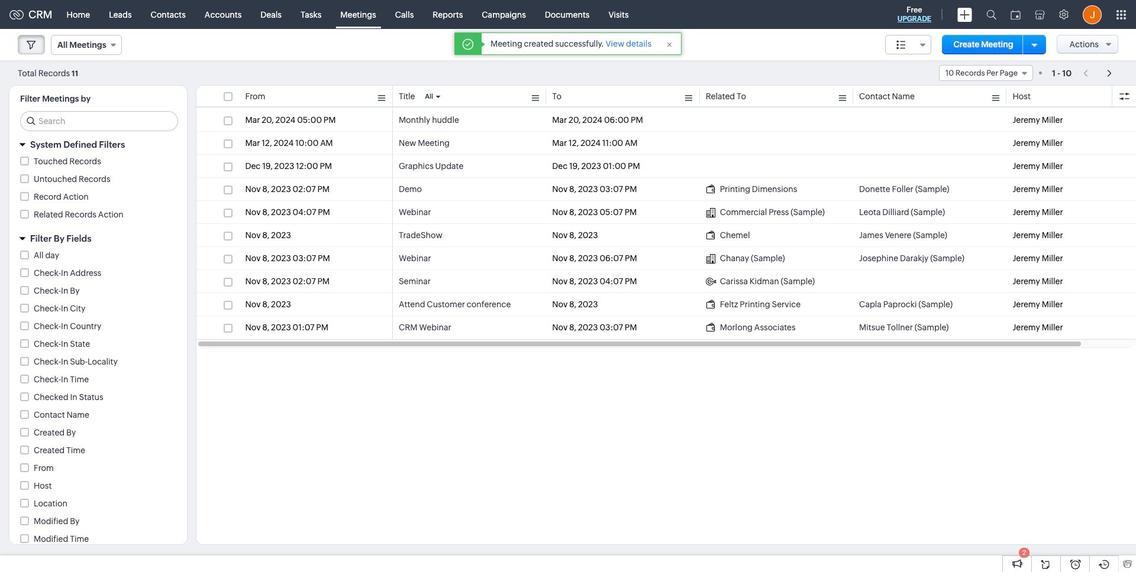 Task type: describe. For each thing, give the bounding box(es) containing it.
create menu image
[[957, 7, 972, 22]]

search element
[[979, 0, 1004, 29]]

search image
[[986, 9, 996, 20]]

profile element
[[1076, 0, 1109, 29]]

none field size
[[885, 35, 931, 54]]

profile image
[[1083, 5, 1102, 24]]



Task type: locate. For each thing, give the bounding box(es) containing it.
None field
[[51, 35, 122, 55], [885, 35, 931, 54], [939, 65, 1033, 81], [51, 35, 122, 55], [939, 65, 1033, 81]]

create menu element
[[950, 0, 979, 29]]

size image
[[896, 40, 906, 50]]

calendar image
[[1011, 10, 1021, 19]]

Search text field
[[21, 112, 178, 131]]

logo image
[[9, 10, 24, 19]]

row group
[[196, 109, 1136, 340]]



Task type: vqa. For each thing, say whether or not it's contained in the screenshot.
Profile Image
yes



